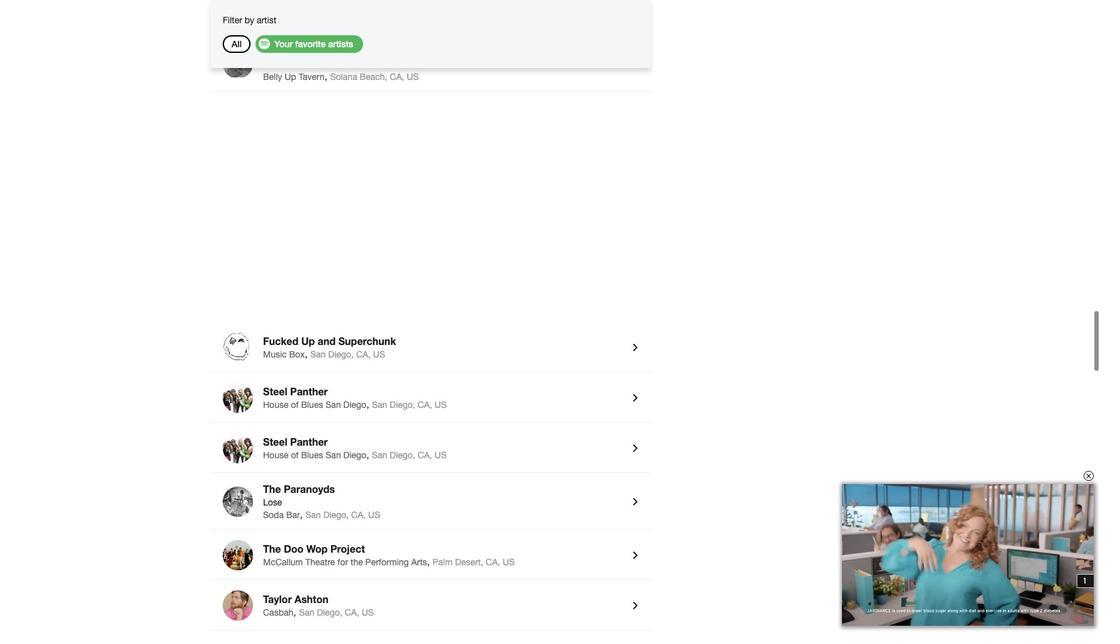 Task type: vqa. For each thing, say whether or not it's contained in the screenshot.


Task type: describe. For each thing, give the bounding box(es) containing it.
the doo wop project live image
[[223, 540, 253, 571]]

the paranoyds lose soda bar , san diego, ca, us
[[263, 483, 381, 520]]

steel for 'steel panther' link related to house of blues san diego link for steel panther live icon
[[263, 436, 288, 448]]

taylor ashton link
[[263, 593, 624, 607]]

taylor ashton live image
[[223, 591, 253, 621]]

by
[[245, 15, 254, 25]]

blues for steel panther live image
[[301, 400, 323, 410]]

the doo wop project link
[[263, 543, 624, 557]]

, inside digable planets kassa overall belly up tavern , solana beach, ca, us
[[325, 71, 328, 82]]

blues for steel panther live icon
[[301, 450, 323, 460]]

ca, inside fucked up and superchunk music box , san diego, ca, us
[[356, 350, 371, 360]]

belly up tavern
[[263, 12, 325, 22]]

the for paranoyds
[[263, 483, 281, 495]]

filter by artist
[[223, 15, 277, 25]]

doo
[[284, 543, 304, 555]]

of for steel panther live image
[[291, 400, 299, 410]]

ca, inside digable planets kassa overall belly up tavern , solana beach, ca, us
[[390, 72, 405, 82]]

diego, inside fucked up and superchunk music box , san diego, ca, us
[[328, 350, 354, 360]]

digable planets live image
[[223, 48, 253, 79]]

panther for steel panther live image's house of blues san diego link 'steel panther' link
[[290, 385, 328, 397]]

kassa
[[263, 59, 287, 69]]

arts
[[412, 557, 427, 567]]

diego, inside the paranoyds lose soda bar , san diego, ca, us
[[324, 510, 349, 520]]

paranoyds
[[284, 483, 335, 495]]

ca, inside taylor ashton casbah , san diego, ca, us
[[345, 608, 360, 618]]

panther for 'steel panther' link related to house of blues san diego link for steel panther live icon
[[290, 436, 328, 448]]

mccallum
[[263, 557, 303, 567]]

casbah
[[263, 608, 294, 618]]

and
[[318, 335, 336, 347]]

taylor ashton casbah , san diego, ca, us
[[263, 593, 374, 618]]

steel panther house of blues san diego , san diego, ca, us for steel panther live image's house of blues san diego link
[[263, 385, 447, 410]]

2 belly up tavern link from the top
[[263, 72, 325, 82]]

1 belly up tavern link from the top
[[263, 12, 325, 22]]

us inside fucked up and superchunk music box , san diego, ca, us
[[373, 350, 385, 360]]

soda
[[263, 510, 284, 520]]

us inside digable planets kassa overall belly up tavern , solana beach, ca, us
[[407, 72, 419, 82]]

music
[[263, 350, 287, 360]]

theatre
[[306, 557, 335, 567]]

digable planets live image
[[223, 0, 253, 25]]

1 belly from the top
[[263, 12, 282, 22]]

wop
[[307, 543, 328, 555]]

1 tavern from the top
[[299, 12, 325, 22]]

ca, inside the paranoyds lose soda bar , san diego, ca, us
[[351, 510, 366, 520]]

casbah link
[[263, 608, 294, 618]]

steel panther link for house of blues san diego link for steel panther live icon
[[263, 436, 624, 450]]

the doo wop project mccallum theatre for the performing arts , palm desert, ca, us
[[263, 543, 515, 567]]

diego, inside taylor ashton casbah , san diego, ca, us
[[317, 608, 343, 618]]

, inside taylor ashton casbah , san diego, ca, us
[[294, 606, 296, 618]]

ashton
[[295, 593, 329, 605]]

digable planets kassa overall belly up tavern , solana beach, ca, us
[[263, 45, 419, 82]]

desert,
[[455, 557, 484, 567]]

filter
[[223, 15, 242, 25]]

1
[[1085, 576, 1087, 586]]

for
[[338, 557, 348, 567]]

steel panther live image
[[223, 433, 253, 464]]

your favorite artists button
[[256, 35, 364, 53]]

solana
[[330, 72, 358, 82]]

us inside taylor ashton casbah , san diego, ca, us
[[362, 608, 374, 618]]

palm
[[433, 557, 453, 567]]

house of blues san diego link for steel panther live image
[[263, 400, 367, 410]]

digable
[[263, 45, 300, 57]]



Task type: locate. For each thing, give the bounding box(es) containing it.
belly down kassa at left
[[263, 72, 282, 82]]

1 vertical spatial of
[[291, 450, 299, 460]]

your
[[275, 38, 293, 49]]

belly right by
[[263, 12, 282, 22]]

2 house of blues san diego link from the top
[[263, 450, 367, 460]]

1 vertical spatial tavern
[[299, 72, 325, 82]]

the inside the doo wop project mccallum theatre for the performing arts , palm desert, ca, us
[[263, 543, 281, 555]]

steel panther house of blues san diego , san diego, ca, us up paranoyds
[[263, 436, 447, 460]]

2 diego from the top
[[344, 450, 367, 460]]

up for fucked
[[302, 335, 315, 347]]

steel
[[263, 385, 288, 397], [263, 436, 288, 448]]

music box link
[[263, 350, 305, 360]]

2 panther from the top
[[290, 436, 328, 448]]

0 vertical spatial belly up tavern link
[[263, 12, 325, 22]]

, inside the paranoyds lose soda bar , san diego, ca, us
[[300, 509, 303, 520]]

fucked up and superchunk music box , san diego, ca, us
[[263, 335, 396, 360]]

1 vertical spatial belly up tavern link
[[263, 72, 325, 82]]

the up mccallum
[[263, 543, 281, 555]]

1 steel panther link from the top
[[263, 385, 624, 399]]

,
[[325, 71, 328, 82], [305, 348, 308, 360], [367, 399, 369, 410], [367, 449, 369, 460], [300, 509, 303, 520], [427, 556, 430, 567], [294, 606, 296, 618]]

your favorite artists
[[275, 38, 354, 49]]

steel down the music
[[263, 385, 288, 397]]

, inside fucked up and superchunk music box , san diego, ca, us
[[305, 348, 308, 360]]

diego for steel panther live icon
[[344, 450, 367, 460]]

the paranoyds live image
[[223, 487, 253, 517]]

0 vertical spatial steel panther house of blues san diego , san diego, ca, us
[[263, 385, 447, 410]]

1 diego from the top
[[344, 400, 367, 410]]

overall
[[290, 59, 317, 69]]

up inside digable planets kassa overall belly up tavern , solana beach, ca, us
[[285, 72, 296, 82]]

up inside fucked up and superchunk music box , san diego, ca, us
[[302, 335, 315, 347]]

bar
[[286, 510, 300, 520]]

artist
[[257, 15, 277, 25]]

ca, inside the doo wop project mccallum theatre for the performing arts , palm desert, ca, us
[[486, 557, 501, 567]]

tavern down the overall
[[299, 72, 325, 82]]

tavern inside digable planets kassa overall belly up tavern , solana beach, ca, us
[[299, 72, 325, 82]]

us inside the doo wop project mccallum theatre for the performing arts , palm desert, ca, us
[[503, 557, 515, 567]]

1 vertical spatial house of blues san diego link
[[263, 450, 367, 460]]

mccallum theatre for the performing arts link
[[263, 557, 427, 567]]

steel panther live image
[[223, 383, 253, 413]]

2 the from the top
[[263, 543, 281, 555]]

1 vertical spatial diego
[[344, 450, 367, 460]]

diego up the paranoyds lose soda bar , san diego, ca, us
[[344, 450, 367, 460]]

1 house of blues san diego link from the top
[[263, 400, 367, 410]]

panther
[[290, 385, 328, 397], [290, 436, 328, 448]]

2 steel panther link from the top
[[263, 436, 624, 450]]

0 vertical spatial belly
[[263, 12, 282, 22]]

up up box
[[302, 335, 315, 347]]

1 vertical spatial steel
[[263, 436, 288, 448]]

soda bar link
[[263, 510, 300, 520]]

us
[[407, 72, 419, 82], [373, 350, 385, 360], [435, 400, 447, 410], [435, 450, 447, 460], [368, 510, 381, 520], [503, 557, 515, 567], [362, 608, 374, 618]]

ca,
[[390, 72, 405, 82], [356, 350, 371, 360], [418, 400, 432, 410], [418, 450, 432, 460], [351, 510, 366, 520], [486, 557, 501, 567], [345, 608, 360, 618]]

1 house from the top
[[263, 400, 289, 410]]

0 vertical spatial panther
[[290, 385, 328, 397]]

steel panther house of blues san diego , san diego, ca, us
[[263, 385, 447, 410], [263, 436, 447, 460]]

lose
[[263, 498, 282, 508]]

2 vertical spatial up
[[302, 335, 315, 347]]

steel panther link
[[263, 385, 624, 399], [263, 436, 624, 450]]

panther up paranoyds
[[290, 436, 328, 448]]

2 steel panther house of blues san diego , san diego, ca, us from the top
[[263, 436, 447, 460]]

0 vertical spatial diego
[[344, 400, 367, 410]]

1 vertical spatial up
[[285, 72, 296, 82]]

1 vertical spatial panther
[[290, 436, 328, 448]]

up right artist
[[285, 12, 296, 22]]

house for steel panther live image
[[263, 400, 289, 410]]

beach,
[[360, 72, 388, 82]]

san inside taylor ashton casbah , san diego, ca, us
[[299, 608, 315, 618]]

diego,
[[328, 350, 354, 360], [390, 400, 416, 410], [390, 450, 416, 460], [324, 510, 349, 520], [317, 608, 343, 618]]

steel panther house of blues san diego , san diego, ca, us for house of blues san diego link for steel panther live icon
[[263, 436, 447, 460]]

1 vertical spatial steel panther link
[[263, 436, 624, 450]]

performing
[[366, 557, 409, 567]]

steel panther link for steel panther live image's house of blues san diego link
[[263, 385, 624, 399]]

house right steel panther live image
[[263, 400, 289, 410]]

fucked
[[263, 335, 299, 347]]

2 house from the top
[[263, 450, 289, 460]]

of
[[291, 400, 299, 410], [291, 450, 299, 460]]

1 vertical spatial the
[[263, 543, 281, 555]]

0 vertical spatial house
[[263, 400, 289, 410]]

1 vertical spatial steel panther house of blues san diego , san diego, ca, us
[[263, 436, 447, 460]]

of for steel panther live icon
[[291, 450, 299, 460]]

box
[[289, 350, 305, 360]]

fucked up and superchunk link
[[263, 335, 624, 349]]

house
[[263, 400, 289, 410], [263, 450, 289, 460]]

steel for steel panther live image's house of blues san diego link 'steel panther' link
[[263, 385, 288, 397]]

diego for steel panther live image
[[344, 400, 367, 410]]

the for doo
[[263, 543, 281, 555]]

belly inside digable planets kassa overall belly up tavern , solana beach, ca, us
[[263, 72, 282, 82]]

1 the from the top
[[263, 483, 281, 495]]

1 steel from the top
[[263, 385, 288, 397]]

1 of from the top
[[291, 400, 299, 410]]

diego down fucked up and superchunk music box , san diego, ca, us
[[344, 400, 367, 410]]

0 vertical spatial tavern
[[299, 12, 325, 22]]

fucked up live image
[[223, 333, 253, 363]]

the
[[263, 483, 281, 495], [263, 543, 281, 555]]

belly up tavern link
[[263, 12, 325, 22], [263, 72, 325, 82]]

0 vertical spatial house of blues san diego link
[[263, 400, 367, 410]]

all link
[[232, 38, 242, 49]]

1 vertical spatial belly
[[263, 72, 282, 82]]

of down box
[[291, 400, 299, 410]]

1 vertical spatial house
[[263, 450, 289, 460]]

1 steel panther house of blues san diego , san diego, ca, us from the top
[[263, 385, 447, 410]]

tavern
[[299, 12, 325, 22], [299, 72, 325, 82]]

house right steel panther live icon
[[263, 450, 289, 460]]

house for steel panther live icon
[[263, 450, 289, 460]]

favorite
[[295, 38, 326, 49]]

house of blues san diego link up paranoyds
[[263, 450, 367, 460]]

blues
[[301, 400, 323, 410], [301, 450, 323, 460]]

house of blues san diego link for steel panther live icon
[[263, 450, 367, 460]]

blues up paranoyds
[[301, 450, 323, 460]]

belly
[[263, 12, 282, 22], [263, 72, 282, 82]]

blues down box
[[301, 400, 323, 410]]

steel right steel panther live icon
[[263, 436, 288, 448]]

us inside the paranoyds lose soda bar , san diego, ca, us
[[368, 510, 381, 520]]

2 steel from the top
[[263, 436, 288, 448]]

, inside the doo wop project mccallum theatre for the performing arts , palm desert, ca, us
[[427, 556, 430, 567]]

up
[[285, 12, 296, 22], [285, 72, 296, 82], [302, 335, 315, 347]]

taylor
[[263, 593, 292, 605]]

san
[[311, 350, 326, 360], [326, 400, 341, 410], [372, 400, 388, 410], [326, 450, 341, 460], [372, 450, 388, 460], [306, 510, 321, 520], [299, 608, 315, 618]]

0 vertical spatial steel
[[263, 385, 288, 397]]

the up lose on the bottom left of page
[[263, 483, 281, 495]]

the inside the paranoyds lose soda bar , san diego, ca, us
[[263, 483, 281, 495]]

0 vertical spatial up
[[285, 12, 296, 22]]

the
[[351, 557, 363, 567]]

1 vertical spatial blues
[[301, 450, 323, 460]]

panther down box
[[290, 385, 328, 397]]

project
[[331, 543, 365, 555]]

0 vertical spatial blues
[[301, 400, 323, 410]]

up for belly
[[285, 12, 296, 22]]

house of blues san diego link
[[263, 400, 367, 410], [263, 450, 367, 460]]

1 blues from the top
[[301, 400, 323, 410]]

tavern up favorite
[[299, 12, 325, 22]]

0 vertical spatial steel panther link
[[263, 385, 624, 399]]

artists
[[328, 38, 354, 49]]

belly up tavern link up your
[[263, 12, 325, 22]]

belly up tavern link down the overall
[[263, 72, 325, 82]]

san inside fucked up and superchunk music box , san diego, ca, us
[[311, 350, 326, 360]]

diego
[[344, 400, 367, 410], [344, 450, 367, 460]]

superchunk
[[339, 335, 396, 347]]

all
[[232, 38, 242, 49]]

of up paranoyds
[[291, 450, 299, 460]]

0 vertical spatial of
[[291, 400, 299, 410]]

san inside the paranoyds lose soda bar , san diego, ca, us
[[306, 510, 321, 520]]

2 belly from the top
[[263, 72, 282, 82]]

house of blues san diego link down box
[[263, 400, 367, 410]]

2 blues from the top
[[301, 450, 323, 460]]

1 panther from the top
[[290, 385, 328, 397]]

up down the overall
[[285, 72, 296, 82]]

steel panther house of blues san diego , san diego, ca, us down fucked up and superchunk music box , san diego, ca, us
[[263, 385, 447, 410]]

planets
[[303, 45, 338, 57]]

2 tavern from the top
[[299, 72, 325, 82]]

2 of from the top
[[291, 450, 299, 460]]

0 vertical spatial the
[[263, 483, 281, 495]]



